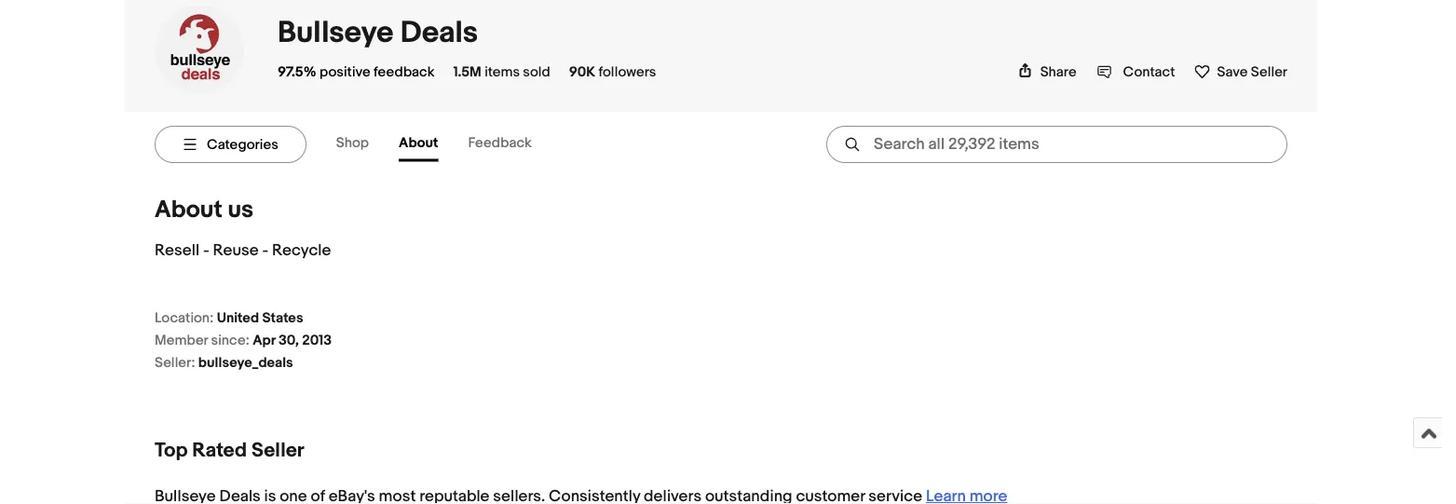 Task type: locate. For each thing, give the bounding box(es) containing it.
1 vertical spatial about
[[155, 196, 222, 224]]

top
[[155, 438, 188, 462]]

0 horizontal spatial -
[[203, 241, 209, 260]]

0 horizontal spatial about
[[155, 196, 222, 224]]

about right shop
[[399, 135, 438, 151]]

97.5% positive feedback
[[278, 63, 435, 80]]

-
[[203, 241, 209, 260], [262, 241, 268, 260]]

positive
[[320, 63, 371, 80]]

1 horizontal spatial -
[[262, 241, 268, 260]]

- right the resell
[[203, 241, 209, 260]]

categories
[[207, 136, 278, 153]]

member
[[155, 332, 208, 348]]

1.5m
[[453, 63, 481, 80]]

contact
[[1123, 63, 1175, 80]]

90k
[[569, 63, 595, 80]]

0 horizontal spatial seller
[[251, 438, 304, 462]]

top rated seller
[[155, 438, 304, 462]]

30,
[[278, 332, 299, 348]]

about up the resell
[[155, 196, 222, 224]]

about
[[399, 135, 438, 151], [155, 196, 222, 224]]

bullseye deals link
[[278, 15, 478, 51]]

resell
[[155, 241, 200, 260]]

2013
[[302, 332, 332, 348]]

0 vertical spatial seller
[[1251, 63, 1288, 80]]

seller
[[1251, 63, 1288, 80], [251, 438, 304, 462]]

1 vertical spatial seller
[[251, 438, 304, 462]]

feedback
[[374, 63, 435, 80]]

location: united states member since: apr 30, 2013 seller: bullseye_deals
[[155, 309, 332, 371]]

1 horizontal spatial about
[[399, 135, 438, 151]]

bullseye deals image
[[155, 5, 244, 94]]

about inside "tab list"
[[399, 135, 438, 151]]

rated
[[192, 438, 247, 462]]

seller right save at the top right of page
[[1251, 63, 1288, 80]]

1 horizontal spatial seller
[[1251, 63, 1288, 80]]

seller right the rated
[[251, 438, 304, 462]]

united
[[217, 309, 259, 326]]

save seller
[[1217, 63, 1288, 80]]

1 - from the left
[[203, 241, 209, 260]]

tab list
[[336, 127, 562, 162]]

resell - reuse - recycle
[[155, 241, 331, 260]]

contact link
[[1097, 63, 1175, 80]]

save
[[1217, 63, 1248, 80]]

about us
[[155, 196, 254, 224]]

2 - from the left
[[262, 241, 268, 260]]

0 vertical spatial about
[[399, 135, 438, 151]]

- right reuse
[[262, 241, 268, 260]]

shop
[[336, 135, 369, 151]]



Task type: vqa. For each thing, say whether or not it's contained in the screenshot.
True to the left
no



Task type: describe. For each thing, give the bounding box(es) containing it.
sold
[[523, 63, 550, 80]]

tab list containing shop
[[336, 127, 562, 162]]

us
[[228, 196, 254, 224]]

share
[[1040, 63, 1077, 80]]

location:
[[155, 309, 214, 326]]

states
[[262, 309, 303, 326]]

about for about
[[399, 135, 438, 151]]

feedback
[[468, 135, 532, 151]]

Search all 29,392 items field
[[826, 126, 1288, 163]]

reuse
[[213, 241, 259, 260]]

save seller button
[[1194, 60, 1288, 80]]

bullseye
[[278, 15, 394, 51]]

followers
[[599, 63, 656, 80]]

recycle
[[272, 241, 331, 260]]

90k followers
[[569, 63, 656, 80]]

about for about us
[[155, 196, 222, 224]]

97.5%
[[278, 63, 316, 80]]

seller:
[[155, 354, 195, 371]]

share button
[[1018, 63, 1077, 80]]

seller inside button
[[1251, 63, 1288, 80]]

since:
[[211, 332, 250, 348]]

1.5m items sold
[[453, 63, 550, 80]]

bullseye deals
[[278, 15, 478, 51]]

deals
[[400, 15, 478, 51]]

items
[[485, 63, 520, 80]]

bullseye_deals
[[198, 354, 293, 371]]

apr
[[253, 332, 275, 348]]

categories button
[[155, 126, 306, 163]]



